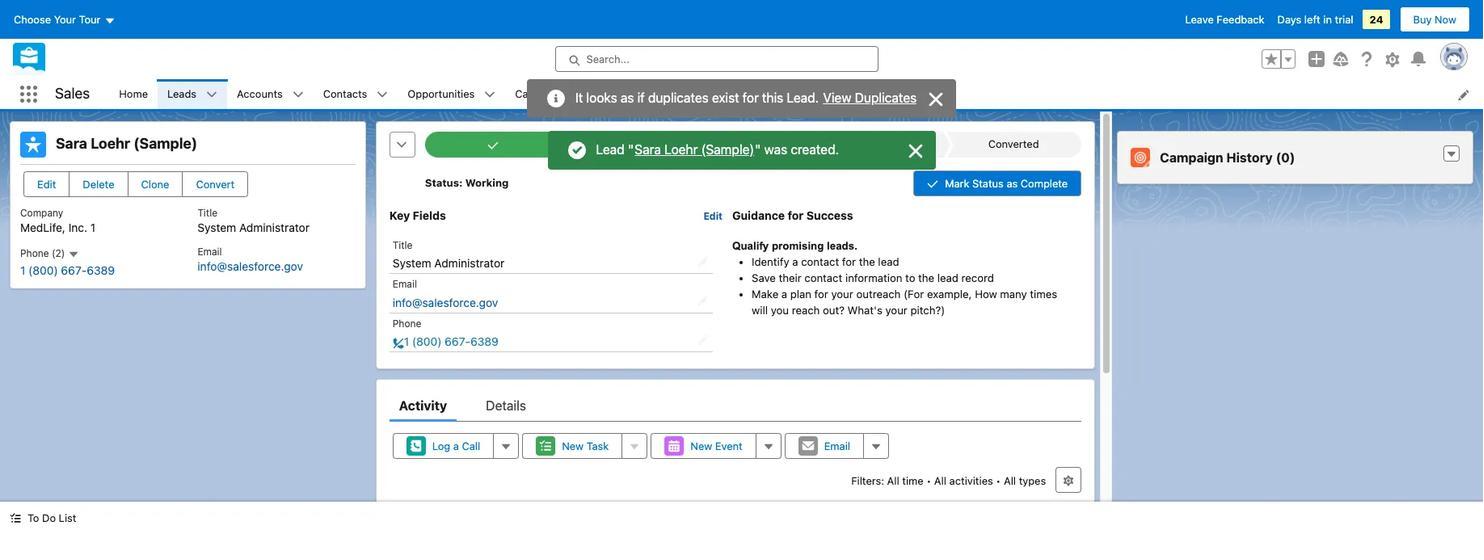 Task type: vqa. For each thing, say whether or not it's contained in the screenshot.
DUE
no



Task type: describe. For each thing, give the bounding box(es) containing it.
status : working
[[425, 176, 509, 189]]

for down leads.
[[842, 255, 856, 268]]

title system administrator
[[198, 207, 310, 235]]

1 vertical spatial the
[[919, 271, 935, 284]]

complete
[[1021, 177, 1068, 190]]

success
[[807, 209, 853, 222]]

dashboards list item
[[657, 79, 756, 109]]

as for looks
[[621, 91, 634, 105]]

0 horizontal spatial (sample)
[[134, 135, 197, 152]]

forecasts
[[600, 87, 648, 100]]

large image for lead " sara loehr (sample) " was created.
[[906, 141, 925, 161]]

company medlife, inc. 1
[[20, 207, 96, 235]]

this
[[762, 91, 784, 105]]

system administrator
[[393, 257, 505, 270]]

email info@salesforce.gov
[[198, 246, 303, 273]]

a inside button
[[453, 440, 459, 453]]

new task button
[[522, 434, 623, 459]]

lead " sara loehr (sample) " was created.
[[596, 143, 839, 157]]

(for
[[904, 288, 924, 301]]

(800)
[[28, 263, 58, 277]]

quotes
[[845, 87, 880, 100]]

email inside button
[[825, 440, 851, 453]]

1 horizontal spatial email
[[393, 278, 417, 290]]

home link
[[109, 79, 158, 109]]

leave feedback link
[[1186, 13, 1265, 26]]

phone (2)
[[20, 247, 68, 260]]

0 horizontal spatial status
[[425, 176, 459, 189]]

contacts list item
[[313, 79, 398, 109]]

leave feedback
[[1186, 13, 1265, 26]]

now
[[1435, 13, 1457, 26]]

administrator inside 'title system administrator'
[[239, 221, 310, 235]]

buy now
[[1414, 13, 1457, 26]]

for inside info alert dialog
[[743, 91, 759, 105]]

status inside button
[[973, 177, 1004, 190]]

1 horizontal spatial system
[[393, 257, 431, 270]]

event
[[715, 440, 743, 453]]

sara loehr (sample) link
[[634, 142, 755, 158]]

search... button
[[555, 46, 878, 72]]

time
[[903, 475, 924, 488]]

large image for it looks as if duplicates exist for this lead . view duplicates
[[927, 90, 946, 109]]

title for title
[[393, 239, 413, 251]]

0 vertical spatial the
[[859, 255, 875, 268]]

• right activities
[[996, 475, 1001, 488]]

1 horizontal spatial administrator
[[434, 257, 505, 270]]

days left in trial
[[1278, 13, 1354, 26]]

new event button
[[651, 434, 757, 459]]

0 vertical spatial contact
[[801, 255, 839, 268]]

key
[[390, 209, 410, 222]]

calendar
[[515, 87, 559, 100]]

view inside info alert dialog
[[823, 91, 852, 105]]

search...
[[587, 53, 630, 65]]

0 vertical spatial info@salesforce.gov
[[198, 260, 303, 273]]

qualify
[[733, 240, 769, 252]]

2 " from the left
[[755, 143, 761, 157]]

converted link
[[954, 132, 1074, 158]]

activity
[[399, 399, 447, 413]]

you
[[771, 304, 789, 317]]

2 horizontal spatial a
[[793, 255, 798, 268]]

campaign
[[1160, 150, 1224, 165]]

lead image
[[20, 132, 46, 158]]

to do list
[[27, 512, 76, 525]]

accounts list item
[[227, 79, 313, 109]]

duplicates
[[855, 91, 917, 105]]

1 horizontal spatial info@salesforce.gov
[[393, 296, 498, 309]]

• right time
[[927, 475, 932, 488]]

medlife,
[[20, 221, 65, 235]]

delete button
[[69, 171, 128, 197]]

path options list box
[[425, 132, 1082, 158]]

duplicates
[[648, 91, 709, 105]]

• view all
[[1031, 502, 1081, 514]]

1 inside company medlife, inc. 1
[[90, 221, 96, 235]]

working
[[466, 176, 509, 189]]

guidance for success
[[733, 209, 853, 222]]

1 horizontal spatial info@salesforce.gov link
[[393, 296, 498, 309]]

new event
[[691, 440, 743, 453]]

converted
[[989, 138, 1040, 151]]

types
[[1019, 475, 1046, 488]]

.
[[816, 91, 819, 105]]

opportunities list item
[[398, 79, 506, 109]]

loehr inside success alert dialog
[[665, 143, 698, 157]]

reports list item
[[756, 79, 835, 109]]

6389
[[87, 263, 115, 277]]

lead inside info alert dialog
[[787, 91, 816, 105]]

fields
[[413, 209, 446, 222]]

quotes list item
[[835, 79, 911, 109]]

was
[[765, 143, 788, 157]]

667-
[[61, 263, 87, 277]]

view duplicates link
[[823, 90, 918, 106]]

buy now button
[[1400, 6, 1471, 32]]

task
[[587, 440, 609, 453]]

(sample) inside success alert dialog
[[701, 143, 755, 157]]

make
[[752, 288, 779, 301]]

activities
[[950, 475, 994, 488]]

text default image for opportunities
[[485, 89, 496, 101]]

company
[[20, 207, 63, 219]]

sales
[[55, 85, 90, 102]]

1 (800) 667-6389 link
[[20, 263, 115, 277]]

pitch?)
[[911, 304, 945, 317]]

opportunities link
[[398, 79, 485, 109]]

days
[[1278, 13, 1302, 26]]

tour
[[79, 13, 101, 26]]

leave
[[1186, 13, 1214, 26]]

forecasts link
[[590, 79, 657, 109]]

1 vertical spatial 1
[[20, 263, 25, 277]]

what's
[[848, 304, 883, 317]]

1 horizontal spatial lead
[[938, 271, 959, 284]]

opportunities
[[408, 87, 475, 100]]



Task type: locate. For each thing, give the bounding box(es) containing it.
1 vertical spatial lead
[[596, 143, 625, 157]]

large image
[[927, 90, 946, 109], [906, 141, 925, 161]]

campaign history (0)
[[1160, 150, 1296, 165]]

loehr up delete
[[91, 135, 130, 152]]

email button
[[785, 434, 864, 459]]

new task
[[562, 440, 609, 453]]

title inside 'title system administrator'
[[198, 207, 218, 219]]

your up out?
[[832, 288, 854, 301]]

0 horizontal spatial a
[[453, 440, 459, 453]]

1 vertical spatial phone
[[393, 318, 422, 330]]

view down types
[[1043, 502, 1066, 514]]

" left was
[[755, 143, 761, 157]]

1 (800) 667-6389
[[20, 263, 115, 277]]

1 vertical spatial lead
[[938, 271, 959, 284]]

a
[[793, 255, 798, 268], [782, 288, 788, 301], [453, 440, 459, 453]]

0 horizontal spatial loehr
[[91, 135, 130, 152]]

edit left guidance
[[704, 210, 723, 222]]

0 horizontal spatial text default image
[[10, 513, 21, 524]]

(sample) up the clone button
[[134, 135, 197, 152]]

0 horizontal spatial email
[[198, 246, 222, 258]]

sara right lead icon
[[56, 135, 87, 152]]

view all link
[[1042, 495, 1082, 521]]

1 horizontal spatial lead
[[787, 91, 816, 105]]

1 vertical spatial system
[[393, 257, 431, 270]]

0 vertical spatial a
[[793, 255, 798, 268]]

new for new task
[[562, 440, 584, 453]]

log a call button
[[393, 434, 494, 459]]

edit button
[[23, 171, 70, 197]]

lead up example,
[[938, 271, 959, 284]]

1 horizontal spatial loehr
[[665, 143, 698, 157]]

success alert dialog
[[548, 131, 936, 170]]

sara loehr (sample)
[[56, 135, 197, 152]]

it looks as if duplicates exist for this lead . view duplicates
[[576, 91, 917, 105]]

lead inside success alert dialog
[[596, 143, 625, 157]]

leads list item
[[158, 79, 227, 109]]

info@salesforce.gov link down system administrator
[[393, 296, 498, 309]]

1 vertical spatial email
[[393, 278, 417, 290]]

info alert dialog
[[527, 79, 957, 118]]

text default image inside contacts list item
[[377, 89, 388, 101]]

large image right the duplicates
[[927, 90, 946, 109]]

text default image
[[206, 89, 218, 101], [292, 89, 304, 101], [485, 89, 496, 101], [1447, 149, 1458, 160], [68, 249, 79, 260]]

1 vertical spatial contact
[[805, 271, 843, 284]]

1
[[90, 221, 96, 235], [20, 263, 25, 277]]

phone for phone (2)
[[20, 247, 49, 260]]

administrator up email info@salesforce.gov
[[239, 221, 310, 235]]

activity link
[[399, 390, 447, 422]]

record
[[962, 271, 994, 284]]

1 vertical spatial edit
[[704, 210, 723, 222]]

1 horizontal spatial (sample)
[[701, 143, 755, 157]]

info@salesforce.gov link down 'title system administrator'
[[198, 260, 303, 273]]

information
[[846, 271, 903, 284]]

reach
[[792, 304, 820, 317]]

for up promising
[[788, 209, 804, 222]]

example,
[[927, 288, 972, 301]]

info@salesforce.gov down system administrator
[[393, 296, 498, 309]]

1 horizontal spatial text default image
[[377, 89, 388, 101]]

loehr down duplicates
[[665, 143, 698, 157]]

call
[[462, 440, 480, 453]]

view right the '.'
[[823, 91, 852, 105]]

system down convert button
[[198, 221, 236, 235]]

as left complete
[[1007, 177, 1018, 190]]

text default image for accounts
[[292, 89, 304, 101]]

filters: all time • all activities • all types
[[852, 475, 1046, 488]]

choose
[[14, 13, 51, 26]]

•
[[927, 475, 932, 488], [996, 475, 1001, 488], [967, 502, 978, 514], [1034, 502, 1039, 514]]

feedback
[[1217, 13, 1265, 26]]

1 horizontal spatial a
[[782, 288, 788, 301]]

new left task
[[562, 440, 584, 453]]

0 vertical spatial large image
[[927, 90, 946, 109]]

created.
[[791, 143, 839, 157]]

as left the if
[[621, 91, 634, 105]]

system inside 'title system administrator'
[[198, 221, 236, 235]]

mark
[[945, 177, 970, 190]]

edit up company
[[37, 178, 56, 191]]

1 horizontal spatial status
[[973, 177, 1004, 190]]

0 vertical spatial lead
[[787, 91, 816, 105]]

1 horizontal spatial view
[[1043, 502, 1066, 514]]

2 horizontal spatial email
[[825, 440, 851, 453]]

title down convert
[[198, 207, 218, 219]]

(sample)
[[134, 135, 197, 152], [701, 143, 755, 157]]

new for new event
[[691, 440, 713, 453]]

0 vertical spatial view
[[823, 91, 852, 105]]

status up fields
[[425, 176, 459, 189]]

0 horizontal spatial view
[[823, 91, 852, 105]]

text default image inside phone (2) 'popup button'
[[68, 249, 79, 260]]

for up out?
[[815, 288, 829, 301]]

dashboards
[[667, 87, 726, 100]]

0 horizontal spatial edit
[[37, 178, 56, 191]]

if
[[638, 91, 645, 105]]

1 horizontal spatial 1
[[90, 221, 96, 235]]

to
[[27, 512, 39, 525]]

lead
[[787, 91, 816, 105], [596, 143, 625, 157]]

0 horizontal spatial lead
[[878, 255, 900, 268]]

sara inside success alert dialog
[[635, 143, 661, 157]]

0 horizontal spatial system
[[198, 221, 236, 235]]

guidance
[[733, 209, 785, 222]]

how
[[975, 288, 998, 301]]

1 vertical spatial as
[[1007, 177, 1018, 190]]

• down activities
[[967, 502, 978, 514]]

contact up plan
[[805, 271, 843, 284]]

text default image inside leads list item
[[206, 89, 218, 101]]

24
[[1370, 13, 1384, 26]]

0 horizontal spatial administrator
[[239, 221, 310, 235]]

0 horizontal spatial as
[[621, 91, 634, 105]]

a left plan
[[782, 288, 788, 301]]

2 vertical spatial email
[[825, 440, 851, 453]]

history
[[1227, 150, 1273, 165]]

log a call
[[432, 440, 480, 453]]

0 horizontal spatial phone
[[20, 247, 49, 260]]

all
[[887, 475, 900, 488], [935, 475, 947, 488], [1004, 475, 1016, 488], [1069, 502, 1081, 514]]

phone up '(800)'
[[20, 247, 49, 260]]

reports
[[766, 87, 804, 100]]

1 vertical spatial large image
[[906, 141, 925, 161]]

edit link
[[704, 209, 723, 222]]

phone for phone
[[393, 318, 422, 330]]

1 horizontal spatial the
[[919, 271, 935, 284]]

1 horizontal spatial sara
[[635, 143, 661, 157]]

1 vertical spatial administrator
[[434, 257, 505, 270]]

text default image
[[377, 89, 388, 101], [10, 513, 21, 524]]

large image inside info alert dialog
[[927, 90, 946, 109]]

0 vertical spatial email
[[198, 246, 222, 258]]

lead
[[878, 255, 900, 268], [938, 271, 959, 284]]

identify
[[752, 255, 790, 268]]

phone inside phone (2) 'popup button'
[[20, 247, 49, 260]]

1 vertical spatial a
[[782, 288, 788, 301]]

leads.
[[827, 240, 858, 252]]

leads
[[167, 87, 197, 100]]

as for status
[[1007, 177, 1018, 190]]

will
[[752, 304, 768, 317]]

your down '(for'
[[886, 304, 908, 317]]

1 new from the left
[[562, 440, 584, 453]]

1 vertical spatial text default image
[[10, 513, 21, 524]]

0 vertical spatial lead
[[878, 255, 900, 268]]

convert button
[[182, 171, 248, 197]]

lead right the "this"
[[787, 91, 816, 105]]

out?
[[823, 304, 845, 317]]

1 horizontal spatial your
[[886, 304, 908, 317]]

0 horizontal spatial 1
[[20, 263, 25, 277]]

sara down the if
[[635, 143, 661, 157]]

1 vertical spatial title
[[393, 239, 413, 251]]

0 horizontal spatial title
[[198, 207, 218, 219]]

trial
[[1335, 13, 1354, 26]]

1 right inc.
[[90, 221, 96, 235]]

large image down the duplicates
[[906, 141, 925, 161]]

key fields
[[390, 209, 446, 222]]

0 horizontal spatial sara
[[56, 135, 87, 152]]

1 " from the left
[[628, 143, 634, 157]]

lead up information
[[878, 255, 900, 268]]

info@salesforce.gov down 'title system administrator'
[[198, 260, 303, 273]]

0 horizontal spatial "
[[628, 143, 634, 157]]

details
[[486, 399, 526, 413]]

to
[[906, 271, 916, 284]]

new inside 'button'
[[691, 440, 713, 453]]

• left view all link
[[1034, 502, 1039, 514]]

1 left '(800)'
[[20, 263, 25, 277]]

lead down 'looks'
[[596, 143, 625, 157]]

:
[[459, 176, 463, 189]]

system
[[198, 221, 236, 235], [393, 257, 431, 270]]

2 vertical spatial a
[[453, 440, 459, 453]]

0 vertical spatial administrator
[[239, 221, 310, 235]]

title for title system administrator
[[198, 207, 218, 219]]

left
[[1305, 13, 1321, 26]]

text default image left to
[[10, 513, 21, 524]]

details link
[[486, 390, 526, 422]]

as inside button
[[1007, 177, 1018, 190]]

(sample) left was
[[701, 143, 755, 157]]

1 vertical spatial view
[[1043, 502, 1066, 514]]

0 horizontal spatial info@salesforce.gov
[[198, 260, 303, 273]]

delete
[[83, 178, 114, 191]]

phone (2) button
[[20, 247, 79, 260]]

inc.
[[69, 221, 87, 235]]

text default image right contacts
[[377, 89, 388, 101]]

status right mark on the top of the page
[[973, 177, 1004, 190]]

1 horizontal spatial edit
[[704, 210, 723, 222]]

" down forecasts link
[[628, 143, 634, 157]]

edit inside button
[[37, 178, 56, 191]]

1 horizontal spatial "
[[755, 143, 761, 157]]

filters:
[[852, 475, 885, 488]]

text default image inside accounts list item
[[292, 89, 304, 101]]

contact down leads.
[[801, 255, 839, 268]]

calendar link
[[506, 79, 569, 109]]

0 horizontal spatial lead
[[596, 143, 625, 157]]

phone down system administrator
[[393, 318, 422, 330]]

administrator down fields
[[434, 257, 505, 270]]

your
[[54, 13, 76, 26]]

(2)
[[52, 247, 65, 260]]

reports link
[[756, 79, 814, 109]]

1 horizontal spatial as
[[1007, 177, 1018, 190]]

0 vertical spatial title
[[198, 207, 218, 219]]

1 horizontal spatial phone
[[393, 318, 422, 330]]

0 vertical spatial text default image
[[377, 89, 388, 101]]

save
[[752, 271, 776, 284]]

choose your tour
[[14, 13, 101, 26]]

1 vertical spatial your
[[886, 304, 908, 317]]

log
[[432, 440, 451, 453]]

a right log
[[453, 440, 459, 453]]

group
[[1262, 49, 1296, 69]]

convert
[[196, 178, 235, 191]]

clone
[[141, 178, 169, 191]]

outreach
[[857, 288, 901, 301]]

new inside button
[[562, 440, 584, 453]]

the right to
[[919, 271, 935, 284]]

0 vertical spatial system
[[198, 221, 236, 235]]

loehr
[[91, 135, 130, 152], [665, 143, 698, 157]]

it
[[576, 91, 583, 105]]

large image inside success alert dialog
[[906, 141, 925, 161]]

text default image inside to do list button
[[10, 513, 21, 524]]

1 horizontal spatial title
[[393, 239, 413, 251]]

1 vertical spatial info@salesforce.gov
[[393, 296, 498, 309]]

0 horizontal spatial info@salesforce.gov link
[[198, 260, 303, 273]]

phone
[[20, 247, 49, 260], [393, 318, 422, 330]]

plan
[[791, 288, 812, 301]]

qualify promising leads. identify a contact for the lead save their contact information to the lead record make a plan for your outreach (for example, how many times will you reach out? what's your pitch?)
[[733, 240, 1058, 317]]

tab list
[[390, 390, 1082, 422]]

email inside email info@salesforce.gov
[[198, 246, 222, 258]]

a down promising
[[793, 255, 798, 268]]

your
[[832, 288, 854, 301], [886, 304, 908, 317]]

tab list containing activity
[[390, 390, 1082, 422]]

list
[[109, 79, 1484, 109]]

1 horizontal spatial large image
[[927, 90, 946, 109]]

0 vertical spatial as
[[621, 91, 634, 105]]

0 vertical spatial your
[[832, 288, 854, 301]]

0 vertical spatial 1
[[90, 221, 96, 235]]

0 horizontal spatial new
[[562, 440, 584, 453]]

as inside info alert dialog
[[621, 91, 634, 105]]

system down key fields on the left top of page
[[393, 257, 431, 270]]

1 vertical spatial info@salesforce.gov link
[[393, 296, 498, 309]]

2 new from the left
[[691, 440, 713, 453]]

0 vertical spatial edit
[[37, 178, 56, 191]]

text default image inside opportunities list item
[[485, 89, 496, 101]]

0 horizontal spatial large image
[[906, 141, 925, 161]]

list
[[59, 512, 76, 525]]

buy
[[1414, 13, 1432, 26]]

0 vertical spatial phone
[[20, 247, 49, 260]]

for left the "this"
[[743, 91, 759, 105]]

1 horizontal spatial new
[[691, 440, 713, 453]]

0 horizontal spatial your
[[832, 288, 854, 301]]

calendar list item
[[506, 79, 590, 109]]

promising
[[772, 240, 824, 252]]

text default image for leads
[[206, 89, 218, 101]]

new left the "event"
[[691, 440, 713, 453]]

the up information
[[859, 255, 875, 268]]

quotes link
[[835, 79, 890, 109]]

0 horizontal spatial the
[[859, 255, 875, 268]]

title down key
[[393, 239, 413, 251]]

0 vertical spatial info@salesforce.gov link
[[198, 260, 303, 273]]

list containing home
[[109, 79, 1484, 109]]



